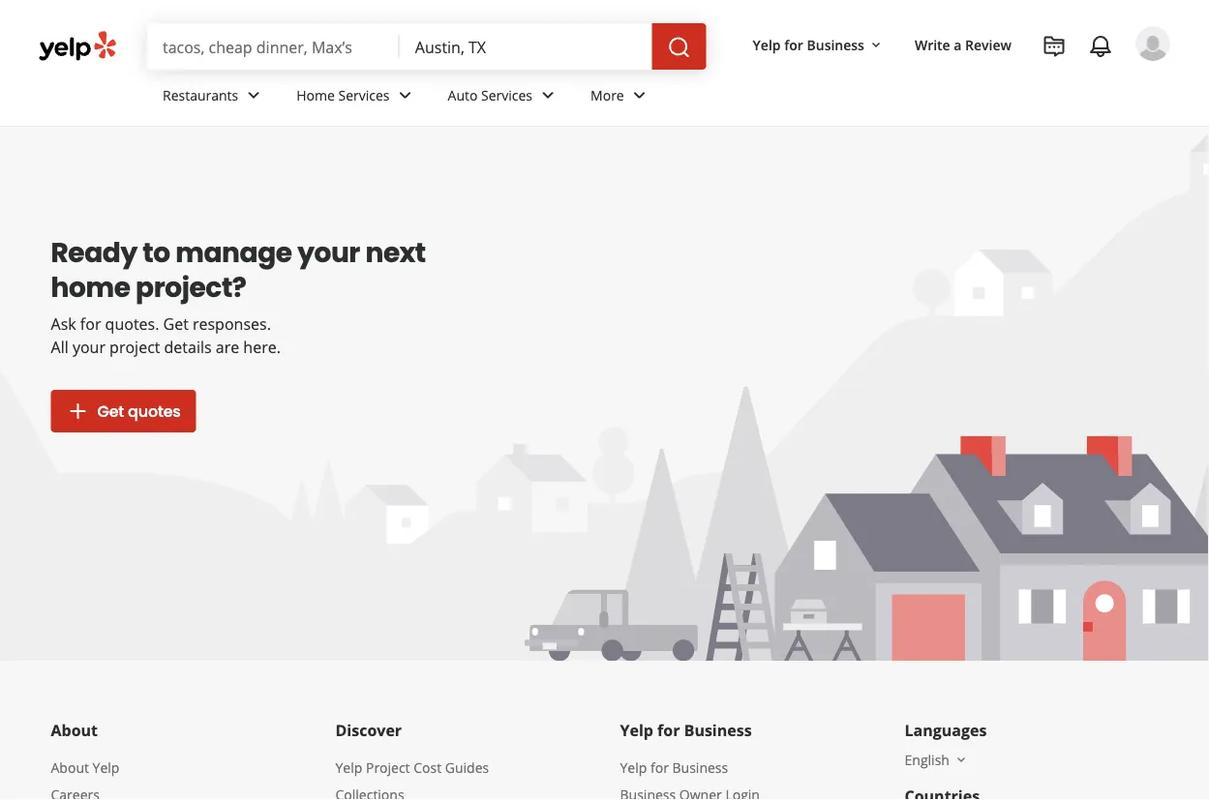Task type: describe. For each thing, give the bounding box(es) containing it.
ask
[[51, 314, 76, 335]]

a
[[954, 35, 962, 54]]

1 vertical spatial your
[[73, 337, 106, 358]]

0 vertical spatial your
[[297, 233, 360, 272]]

languages
[[905, 721, 987, 741]]

auto services
[[448, 86, 533, 104]]

more link
[[575, 70, 667, 126]]

write a review
[[915, 35, 1012, 54]]

project?
[[136, 268, 247, 307]]

ready to manage your next home project? ask for quotes. get responses. all your project details are here.
[[51, 233, 426, 358]]

about yelp
[[51, 759, 119, 777]]

project
[[110, 337, 160, 358]]

business categories element
[[147, 70, 1171, 126]]

16 chevron down v2 image
[[869, 37, 884, 53]]

get quotes button
[[51, 390, 196, 433]]

2 vertical spatial business
[[673, 759, 728, 777]]

to
[[143, 233, 170, 272]]

1 vertical spatial business
[[684, 721, 752, 741]]

responses.
[[193, 314, 271, 335]]

home services link
[[281, 70, 432, 126]]

notifications image
[[1090, 35, 1113, 58]]

24 add v2 image
[[66, 400, 90, 423]]

2 vertical spatial yelp for business
[[620, 759, 728, 777]]

auto
[[448, 86, 478, 104]]

Near text field
[[415, 36, 637, 57]]

projects image
[[1043, 35, 1066, 58]]

services for home services
[[339, 86, 390, 104]]

about for about
[[51, 721, 98, 741]]

get quotes
[[97, 400, 181, 422]]

Find text field
[[163, 36, 384, 57]]

about yelp link
[[51, 759, 119, 777]]

review
[[966, 35, 1012, 54]]

guides
[[445, 759, 489, 777]]

here.
[[243, 337, 281, 358]]

auto services link
[[432, 70, 575, 126]]

get inside get quotes button
[[97, 400, 124, 422]]

for inside ready to manage your next home project? ask for quotes. get responses. all your project details are here.
[[80, 314, 101, 335]]

discover
[[336, 721, 402, 741]]



Task type: locate. For each thing, give the bounding box(es) containing it.
1 about from the top
[[51, 721, 98, 741]]

0 horizontal spatial get
[[97, 400, 124, 422]]

0 vertical spatial about
[[51, 721, 98, 741]]

services inside auto services link
[[481, 86, 533, 104]]

0 horizontal spatial none field
[[163, 36, 384, 57]]

None search field
[[147, 23, 710, 70]]

your
[[297, 233, 360, 272], [73, 337, 106, 358]]

ready
[[51, 233, 137, 272]]

ruby a. image
[[1136, 26, 1171, 61]]

next
[[366, 233, 426, 272]]

about for about yelp
[[51, 759, 89, 777]]

1 horizontal spatial your
[[297, 233, 360, 272]]

business inside the yelp for business button
[[807, 35, 865, 54]]

24 chevron down v2 image left auto
[[394, 84, 417, 107]]

for
[[785, 35, 804, 54], [80, 314, 101, 335], [658, 721, 680, 741], [651, 759, 669, 777]]

3 24 chevron down v2 image from the left
[[628, 84, 651, 107]]

home services
[[297, 86, 390, 104]]

none field find
[[163, 36, 384, 57]]

home
[[51, 268, 130, 307]]

get inside ready to manage your next home project? ask for quotes. get responses. all your project details are here.
[[163, 314, 189, 335]]

english button
[[905, 751, 969, 769]]

0 vertical spatial yelp for business
[[753, 35, 865, 54]]

yelp project cost guides link
[[336, 759, 489, 777]]

2 none field from the left
[[415, 36, 637, 57]]

yelp inside button
[[753, 35, 781, 54]]

restaurants link
[[147, 70, 281, 126]]

24 chevron down v2 image inside more link
[[628, 84, 651, 107]]

none field near
[[415, 36, 637, 57]]

yelp for business inside button
[[753, 35, 865, 54]]

search image
[[668, 36, 691, 59]]

home
[[297, 86, 335, 104]]

None field
[[163, 36, 384, 57], [415, 36, 637, 57]]

services right home
[[339, 86, 390, 104]]

24 chevron down v2 image down near field
[[537, 84, 560, 107]]

cost
[[414, 759, 442, 777]]

2 horizontal spatial 24 chevron down v2 image
[[628, 84, 651, 107]]

get right 24 add v2 image
[[97, 400, 124, 422]]

yelp
[[753, 35, 781, 54], [620, 721, 654, 741], [93, 759, 119, 777], [336, 759, 363, 777], [620, 759, 647, 777]]

24 chevron down v2 image
[[242, 84, 266, 107]]

none field up 24 chevron down v2 icon
[[163, 36, 384, 57]]

0 horizontal spatial services
[[339, 86, 390, 104]]

24 chevron down v2 image for more
[[628, 84, 651, 107]]

all
[[51, 337, 68, 358]]

about
[[51, 721, 98, 741], [51, 759, 89, 777]]

write
[[915, 35, 951, 54]]

0 vertical spatial business
[[807, 35, 865, 54]]

business
[[807, 35, 865, 54], [684, 721, 752, 741], [673, 759, 728, 777]]

16 chevron down v2 image
[[954, 753, 969, 768]]

none field up auto services link at the left top
[[415, 36, 637, 57]]

services inside home services link
[[339, 86, 390, 104]]

2 24 chevron down v2 image from the left
[[537, 84, 560, 107]]

get
[[163, 314, 189, 335], [97, 400, 124, 422]]

1 horizontal spatial none field
[[415, 36, 637, 57]]

1 vertical spatial yelp for business
[[620, 721, 752, 741]]

1 horizontal spatial 24 chevron down v2 image
[[537, 84, 560, 107]]

your left next
[[297, 233, 360, 272]]

1 services from the left
[[339, 86, 390, 104]]

for inside button
[[785, 35, 804, 54]]

details
[[164, 337, 212, 358]]

restaurants
[[163, 86, 238, 104]]

0 vertical spatial get
[[163, 314, 189, 335]]

services right auto
[[481, 86, 533, 104]]

manage
[[175, 233, 292, 272]]

1 horizontal spatial get
[[163, 314, 189, 335]]

user actions element
[[738, 24, 1198, 143]]

yelp project cost guides
[[336, 759, 489, 777]]

more
[[591, 86, 624, 104]]

24 chevron down v2 image inside home services link
[[394, 84, 417, 107]]

english
[[905, 751, 950, 769]]

quotes
[[128, 400, 181, 422]]

services for auto services
[[481, 86, 533, 104]]

services
[[339, 86, 390, 104], [481, 86, 533, 104]]

are
[[216, 337, 239, 358]]

24 chevron down v2 image for auto services
[[537, 84, 560, 107]]

get up details
[[163, 314, 189, 335]]

1 vertical spatial about
[[51, 759, 89, 777]]

24 chevron down v2 image inside auto services link
[[537, 84, 560, 107]]

24 chevron down v2 image
[[394, 84, 417, 107], [537, 84, 560, 107], [628, 84, 651, 107]]

2 services from the left
[[481, 86, 533, 104]]

yelp for business link
[[620, 759, 728, 777]]

24 chevron down v2 image right the more
[[628, 84, 651, 107]]

quotes.
[[105, 314, 159, 335]]

project
[[366, 759, 410, 777]]

1 24 chevron down v2 image from the left
[[394, 84, 417, 107]]

yelp for business button
[[745, 27, 892, 62]]

write a review link
[[907, 27, 1020, 62]]

1 horizontal spatial services
[[481, 86, 533, 104]]

24 chevron down v2 image for home services
[[394, 84, 417, 107]]

your right all
[[73, 337, 106, 358]]

2 about from the top
[[51, 759, 89, 777]]

yelp for business
[[753, 35, 865, 54], [620, 721, 752, 741], [620, 759, 728, 777]]

1 vertical spatial get
[[97, 400, 124, 422]]

1 none field from the left
[[163, 36, 384, 57]]

0 horizontal spatial your
[[73, 337, 106, 358]]

0 horizontal spatial 24 chevron down v2 image
[[394, 84, 417, 107]]



Task type: vqa. For each thing, say whether or not it's contained in the screenshot.
auto services 'link'
yes



